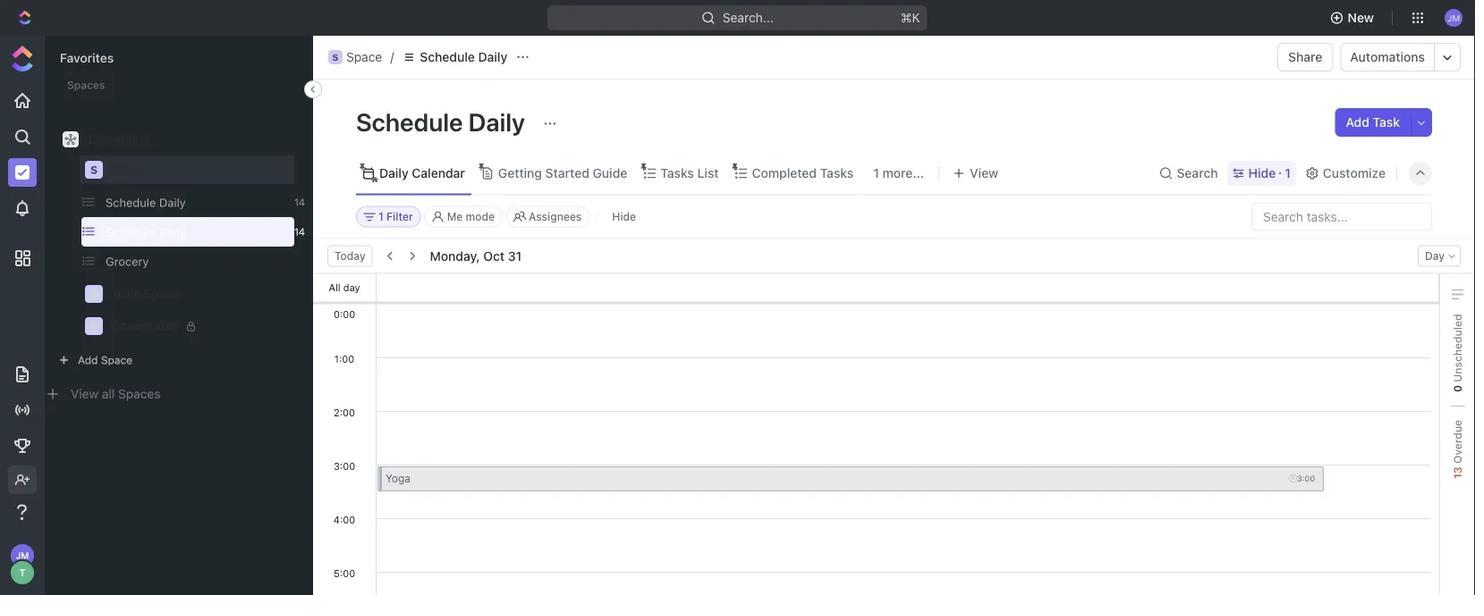 Task type: locate. For each thing, give the bounding box(es) containing it.
list
[[697, 166, 719, 181]]

1
[[873, 166, 879, 181], [1285, 166, 1291, 181], [378, 211, 384, 223]]

1 horizontal spatial hide
[[1248, 166, 1276, 181]]

1 filter
[[378, 211, 413, 223]]

0 horizontal spatial 1
[[378, 211, 384, 223]]

0 horizontal spatial add
[[78, 354, 98, 367]]

1 horizontal spatial 1
[[873, 166, 879, 181]]

hide right search
[[1248, 166, 1276, 181]]

hide down guide
[[612, 211, 636, 223]]

space right team
[[144, 287, 178, 301]]

0 vertical spatial 14
[[294, 197, 305, 208]]

assignees button
[[506, 206, 590, 228]]

hide
[[1248, 166, 1276, 181], [612, 211, 636, 223]]

space, , element
[[328, 50, 343, 64], [85, 161, 103, 179]]

jm
[[1447, 12, 1460, 23], [16, 551, 29, 561]]

view
[[970, 166, 998, 181], [71, 387, 99, 402]]

1 left more...
[[873, 166, 879, 181]]

jm inside jm dropdown button
[[1447, 12, 1460, 23]]

view for view all spaces
[[71, 387, 99, 402]]

space left /
[[346, 50, 382, 64]]

space, , element left /
[[328, 50, 343, 64]]

space, , element down "everything"
[[85, 161, 103, 179]]

share button
[[1277, 43, 1333, 72]]

user group image
[[87, 289, 101, 300]]

completed
[[752, 166, 817, 181]]

31
[[508, 249, 522, 263]]

space for s space /
[[346, 50, 382, 64]]

1 vertical spatial add
[[78, 354, 98, 367]]

add for add task
[[1346, 115, 1369, 130]]

0 horizontal spatial jm
[[16, 551, 29, 561]]

0 vertical spatial space, , element
[[328, 50, 343, 64]]

schedule daily link up grocery
[[76, 217, 287, 247]]

4:00
[[333, 514, 355, 526]]

hide 1
[[1248, 166, 1291, 181]]

view left all
[[71, 387, 99, 402]]

14
[[294, 197, 305, 208], [294, 226, 305, 238]]

customize button
[[1300, 161, 1391, 186]]

t
[[19, 568, 26, 579]]

space
[[346, 50, 382, 64], [111, 163, 145, 176], [144, 287, 178, 301], [101, 354, 132, 367]]

view inside view button
[[970, 166, 998, 181]]

all
[[329, 282, 340, 294]]

share
[[1288, 50, 1322, 64]]

add down the globe image
[[78, 354, 98, 367]]

1 vertical spatial hide
[[612, 211, 636, 223]]

everything
[[89, 132, 150, 147]]

add
[[1346, 115, 1369, 130], [78, 354, 98, 367]]

monday, oct 31
[[430, 249, 522, 263]]

⌘k
[[901, 10, 920, 25]]

0 vertical spatial jm
[[1447, 12, 1460, 23]]

1 left customize button
[[1285, 166, 1291, 181]]

1 horizontal spatial s
[[332, 52, 339, 62]]

0 horizontal spatial hide
[[612, 211, 636, 223]]

hide inside hide button
[[612, 211, 636, 223]]

me mode button
[[425, 206, 503, 228]]

view right more...
[[970, 166, 998, 181]]

2 14 from the top
[[294, 226, 305, 238]]

guide
[[593, 166, 627, 181]]

1 horizontal spatial add
[[1346, 115, 1369, 130]]

1 vertical spatial 14
[[294, 226, 305, 238]]

space up view all spaces "link"
[[101, 354, 132, 367]]

1 horizontal spatial tasks
[[820, 166, 854, 181]]

1 vertical spatial view
[[71, 387, 99, 402]]

team space
[[111, 287, 178, 301]]

schedule for schedule daily link on top of grocery
[[106, 225, 156, 239]]

schedule daily up grocery
[[106, 225, 186, 239]]

calendar
[[412, 166, 465, 181]]

/
[[390, 50, 394, 64]]

tasks left list
[[660, 166, 694, 181]]

team space link
[[111, 280, 283, 309]]

unscheduled
[[1451, 314, 1464, 385]]

tasks right completed
[[820, 166, 854, 181]]

0 vertical spatial 3:00
[[334, 460, 355, 472]]

new button
[[1323, 4, 1385, 32]]

1 horizontal spatial view
[[970, 166, 998, 181]]

14 for schedule daily link on top of grocery
[[294, 226, 305, 238]]

s inside s space /
[[332, 52, 339, 62]]

1 for 1 more...
[[873, 166, 879, 181]]

add task button
[[1335, 108, 1411, 137]]

search...
[[723, 10, 774, 25]]

assignees
[[529, 211, 582, 223]]

view all spaces link
[[71, 387, 161, 402]]

1 14 from the top
[[294, 197, 305, 208]]

0 horizontal spatial tasks
[[660, 166, 694, 181]]

schedule daily link
[[397, 47, 512, 68], [76, 188, 287, 217], [76, 217, 287, 247]]

schedule
[[420, 50, 475, 64], [356, 107, 463, 136], [106, 196, 156, 209], [106, 225, 156, 239]]

day
[[1425, 250, 1445, 263]]

2 horizontal spatial 1
[[1285, 166, 1291, 181]]

getting started guide
[[498, 166, 627, 181]]

completed tasks
[[752, 166, 854, 181]]

view button
[[947, 153, 1005, 195]]

1 horizontal spatial space, , element
[[328, 50, 343, 64]]

0 vertical spatial s
[[332, 52, 339, 62]]

1 horizontal spatial jm
[[1447, 12, 1460, 23]]

schedule daily right /
[[420, 50, 507, 64]]

s left /
[[332, 52, 339, 62]]

0 vertical spatial view
[[970, 166, 998, 181]]

s down "everything"
[[90, 164, 98, 176]]

s for s space /
[[332, 52, 339, 62]]

add task
[[1346, 115, 1400, 130]]

daily
[[478, 50, 507, 64], [468, 107, 525, 136], [379, 166, 409, 181], [159, 196, 186, 209], [159, 225, 186, 239]]

1 vertical spatial space, , element
[[85, 161, 103, 179]]

add inside button
[[1346, 115, 1369, 130]]

0 horizontal spatial space, , element
[[85, 161, 103, 179]]

0:00
[[334, 308, 355, 320]]

1 vertical spatial 3:00
[[1297, 474, 1315, 483]]

all
[[102, 387, 115, 402]]

space down "everything"
[[111, 163, 145, 176]]

0 horizontal spatial 3:00
[[334, 460, 355, 472]]

0 horizontal spatial view
[[71, 387, 99, 402]]

view button
[[947, 161, 1005, 186]]

today
[[335, 250, 366, 263]]

schedule daily
[[420, 50, 507, 64], [356, 107, 530, 136], [106, 196, 186, 209], [106, 225, 186, 239]]

spaces
[[67, 79, 105, 91], [60, 84, 103, 98], [118, 387, 161, 402]]

add for add space
[[78, 354, 98, 367]]

0 vertical spatial hide
[[1248, 166, 1276, 181]]

2 tasks from the left
[[820, 166, 854, 181]]

0 vertical spatial add
[[1346, 115, 1369, 130]]

add space
[[78, 354, 132, 367]]

yoga
[[386, 472, 410, 485]]

s
[[332, 52, 339, 62], [90, 164, 98, 176]]

overdue
[[1451, 420, 1464, 467]]

schedule daily for schedule daily link right of /
[[420, 50, 507, 64]]

add left task
[[1346, 115, 1369, 130]]

1 vertical spatial s
[[90, 164, 98, 176]]

schedule daily down space link
[[106, 196, 186, 209]]

schedule for schedule daily link right of /
[[420, 50, 475, 64]]

1 vertical spatial jm
[[16, 551, 29, 561]]

1 filter button
[[356, 206, 421, 228]]

0 horizontal spatial s
[[90, 164, 98, 176]]

1 left filter
[[378, 211, 384, 223]]

schedule for schedule daily link under space link
[[106, 196, 156, 209]]

schedule daily for schedule daily link on top of grocery
[[106, 225, 186, 239]]

1 horizontal spatial 3:00
[[1297, 474, 1315, 483]]

schedule daily up calendar
[[356, 107, 530, 136]]

1:00
[[334, 353, 354, 365]]

tasks
[[660, 166, 694, 181], [820, 166, 854, 181]]



Task type: vqa. For each thing, say whether or not it's contained in the screenshot.
Hide BUTTON
yes



Task type: describe. For each thing, give the bounding box(es) containing it.
getting started guide link
[[495, 161, 627, 186]]

jm for jm t
[[16, 551, 29, 561]]

all day
[[329, 282, 360, 294]]

customize
[[1323, 166, 1386, 181]]

jm button
[[1439, 4, 1468, 32]]

hide button
[[605, 206, 643, 228]]

view all spaces
[[71, 387, 161, 402]]

observatory link
[[111, 312, 283, 341]]

mode
[[466, 211, 495, 223]]

tasks list
[[660, 166, 719, 181]]

2:00
[[334, 407, 355, 418]]

me
[[447, 211, 463, 223]]

grocery link
[[76, 247, 287, 276]]

schedule daily link right /
[[397, 47, 512, 68]]

getting
[[498, 166, 542, 181]]

search
[[1177, 166, 1218, 181]]

day
[[343, 282, 360, 294]]

favorites button
[[60, 51, 114, 65]]

1 more...
[[873, 166, 924, 181]]

grocery
[[106, 255, 149, 268]]

schedule daily for schedule daily link under space link
[[106, 196, 186, 209]]

more...
[[882, 166, 924, 181]]

completed tasks link
[[748, 161, 854, 186]]

automations
[[1350, 50, 1425, 64]]

hide for hide
[[612, 211, 636, 223]]

schedule daily link down space link
[[76, 188, 287, 217]]

14 for schedule daily link under space link
[[294, 197, 305, 208]]

s for s
[[90, 164, 98, 176]]

search button
[[1153, 161, 1223, 186]]

task
[[1373, 115, 1400, 130]]

globe image
[[89, 321, 99, 332]]

today button
[[327, 246, 373, 267]]

daily calendar
[[379, 166, 465, 181]]

13
[[1451, 467, 1464, 480]]

everything link
[[53, 125, 305, 154]]

favorites
[[60, 51, 114, 65]]

jm t
[[16, 551, 29, 579]]

view for view
[[970, 166, 998, 181]]

observatory
[[111, 320, 180, 333]]

monday,
[[430, 249, 480, 263]]

hide for hide 1
[[1248, 166, 1276, 181]]

Search tasks... text field
[[1252, 203, 1431, 230]]

1 more... button
[[867, 161, 930, 186]]

automations button
[[1341, 44, 1434, 71]]

tasks list link
[[657, 161, 719, 186]]

team
[[111, 287, 141, 301]]

s space /
[[332, 50, 394, 64]]

space for add space
[[101, 354, 132, 367]]

spaces link
[[46, 84, 103, 98]]

filter
[[386, 211, 413, 223]]

0
[[1451, 385, 1464, 393]]

new
[[1348, 10, 1374, 25]]

started
[[545, 166, 589, 181]]

me mode
[[447, 211, 495, 223]]

day button
[[1418, 246, 1461, 267]]

daily calendar link
[[376, 161, 465, 186]]

1 for 1 filter
[[378, 211, 384, 223]]

oct
[[483, 249, 505, 263]]

5:00
[[334, 568, 355, 579]]

space link
[[111, 156, 283, 184]]

space for team space
[[144, 287, 178, 301]]

jm for jm
[[1447, 12, 1460, 23]]

1 tasks from the left
[[660, 166, 694, 181]]



